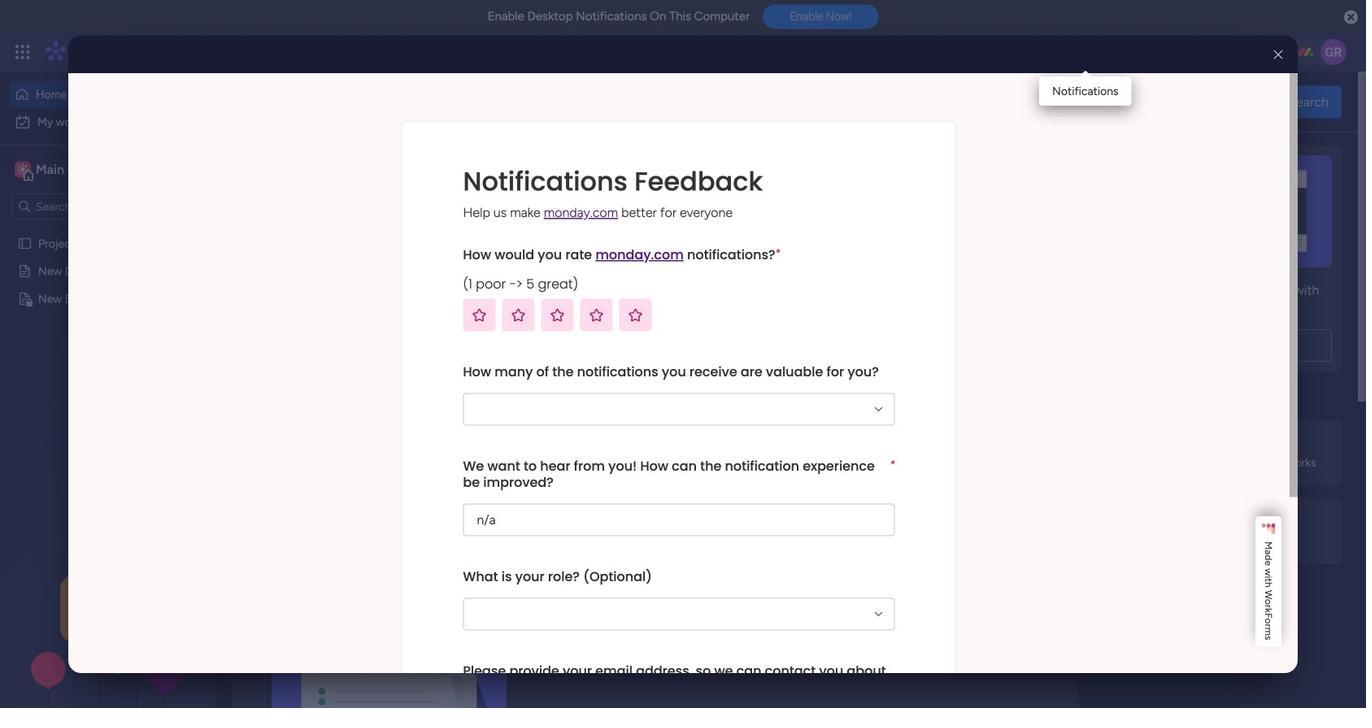 Task type: describe. For each thing, give the bounding box(es) containing it.
quick search results list box
[[251, 411, 1059, 709]]

greg robinson image
[[1321, 39, 1347, 65]]

dapulse close image
[[1345, 9, 1358, 26]]

select product image
[[15, 44, 31, 60]]

0 horizontal spatial lottie animation image
[[0, 544, 207, 709]]

1 image
[[1126, 33, 1140, 52]]

2 public board image from the top
[[17, 263, 33, 279]]

1 horizontal spatial lottie animation element
[[638, 72, 1095, 133]]

help image
[[1261, 44, 1277, 60]]

1 public board image from the top
[[17, 236, 33, 251]]

templates image image
[[1113, 155, 1328, 268]]



Task type: vqa. For each thing, say whether or not it's contained in the screenshot.
caret down icon
no



Task type: locate. For each thing, give the bounding box(es) containing it.
0 vertical spatial lottie animation element
[[638, 72, 1095, 133]]

1 vertical spatial option
[[10, 109, 198, 135]]

1 horizontal spatial component image
[[804, 581, 818, 596]]

v2 user feedback image
[[1111, 93, 1124, 111]]

2 vertical spatial option
[[0, 229, 207, 232]]

Search in workspace field
[[34, 197, 136, 216]]

option
[[10, 81, 198, 107], [10, 109, 198, 135], [0, 229, 207, 232]]

heading
[[805, 225, 1039, 260]]

component image
[[538, 581, 552, 596], [804, 581, 818, 596]]

public board image
[[17, 236, 33, 251], [17, 263, 33, 279]]

lottie animation image
[[638, 72, 1095, 133], [0, 544, 207, 709]]

0 vertical spatial option
[[10, 81, 198, 107]]

add to favorites image
[[482, 556, 499, 572]]

list box
[[0, 226, 207, 532]]

0 horizontal spatial component image
[[538, 581, 552, 596]]

2 component image from the left
[[804, 581, 818, 596]]

0 horizontal spatial lottie animation element
[[0, 544, 207, 709]]

public board image
[[538, 556, 556, 573]]

1 vertical spatial lottie animation image
[[0, 544, 207, 709]]

1 vertical spatial lottie animation element
[[0, 544, 207, 709]]

0 vertical spatial public board image
[[17, 236, 33, 251]]

1 horizontal spatial lottie animation image
[[638, 72, 1095, 133]]

0 vertical spatial lottie animation image
[[638, 72, 1095, 133]]

private board image
[[17, 291, 33, 307]]

1 vertical spatial public board image
[[17, 263, 33, 279]]

lottie animation element
[[638, 72, 1095, 133], [0, 544, 207, 709]]

1 component image from the left
[[538, 581, 552, 596]]



